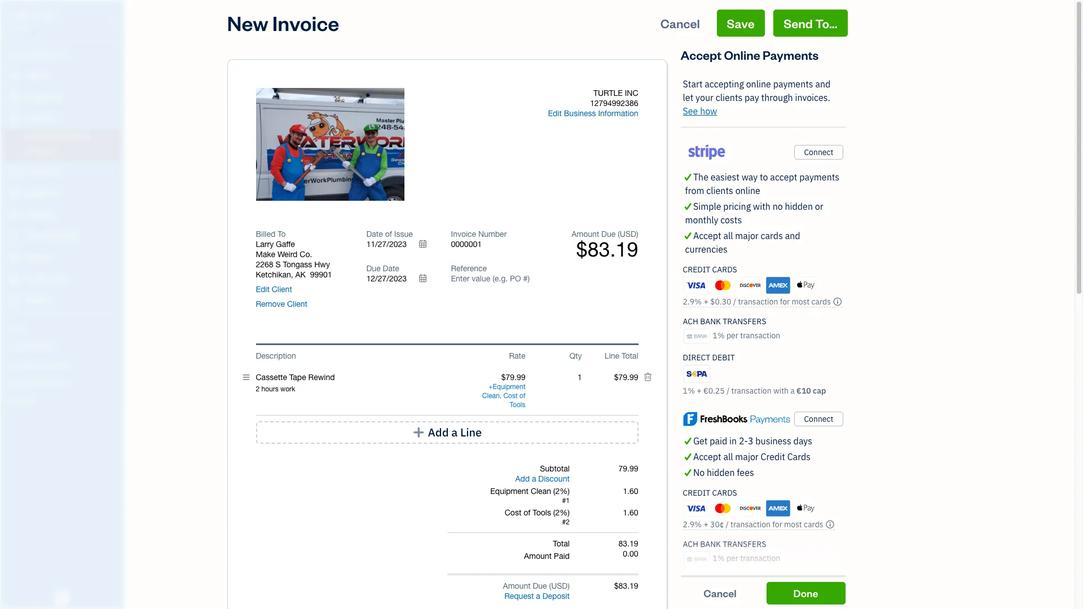 Task type: locate. For each thing, give the bounding box(es) containing it.
1 vertical spatial usd
[[551, 582, 568, 591]]

2 1% per transaction from the top
[[713, 554, 781, 564]]

freshbooks payments image for easiest
[[683, 141, 731, 164]]

1 per from the top
[[727, 331, 739, 341]]

transfers
[[723, 316, 767, 327], [723, 540, 767, 550]]

0 horizontal spatial tools
[[510, 401, 526, 409]]

accept inside accept all major cards and currencies
[[694, 230, 722, 242]]

turtle inside turtle inc owner
[[9, 10, 41, 21]]

connect up the or
[[804, 147, 834, 157]]

0 vertical spatial cancel
[[661, 15, 700, 31]]

0 vertical spatial total
[[622, 352, 639, 361]]

chevronup image
[[776, 577, 786, 590]]

accept all major credit cards
[[694, 451, 811, 463]]

0.00
[[623, 550, 639, 559]]

credit cards
[[683, 265, 737, 275], [683, 488, 737, 498]]

image
[[333, 139, 358, 151]]

freshbooks payments image for paid
[[683, 411, 790, 428]]

paid
[[710, 435, 728, 447], [756, 578, 774, 589]]

2 cards from the top
[[712, 488, 737, 498]]

owner
[[9, 23, 30, 31]]

american express image
[[766, 277, 791, 294], [766, 500, 791, 517]]

line right plus image
[[460, 426, 482, 440]]

1 vertical spatial equipment
[[491, 487, 529, 496]]

most down apple pay icon
[[784, 520, 802, 530]]

tongass
[[283, 260, 312, 269]]

0 horizontal spatial add
[[428, 426, 449, 440]]

0 vertical spatial clients
[[716, 92, 743, 103]]

qty
[[570, 352, 582, 361]]

1 vertical spatial cost
[[505, 508, 522, 517]]

check image for simple pricing with no hidden or monthly costs
[[683, 200, 694, 213]]

online inside the easiest way to accept payments from clients online
[[736, 185, 761, 196]]

2 vertical spatial due
[[533, 582, 547, 591]]

main element
[[0, 0, 152, 609]]

credit for no hidden fees
[[683, 488, 711, 498]]

83.19 0.00
[[619, 540, 639, 559]]

with inside the simple pricing with no hidden or monthly costs
[[753, 201, 771, 212]]

1 vertical spatial most
[[784, 520, 802, 530]]

0 vertical spatial amount
[[572, 230, 599, 239]]

cancel button
[[651, 10, 710, 37], [681, 582, 760, 605]]

0 vertical spatial and
[[816, 78, 831, 90]]

/ right $0.30
[[734, 297, 737, 307]]

discover image
[[739, 277, 763, 294]]

0 vertical spatial accept
[[681, 47, 722, 63]]

online down way on the top right
[[736, 185, 761, 196]]

1 vertical spatial american express image
[[766, 500, 791, 517]]

1 vertical spatial clients
[[707, 185, 734, 196]]

connect button up "accept"
[[795, 145, 843, 160]]

0 vertical spatial /
[[734, 297, 737, 307]]

amount for $83.19
[[572, 230, 599, 239]]

1 american express image from the top
[[766, 277, 791, 294]]

1 vertical spatial to
[[731, 578, 739, 589]]

(2%) up "2"
[[554, 508, 570, 517]]

1 vertical spatial of
[[520, 392, 526, 400]]

1 vertical spatial line
[[460, 426, 482, 440]]

1 transfers from the top
[[723, 316, 767, 327]]

all up no hidden fees
[[724, 451, 733, 463]]

1 vertical spatial 1% per transaction
[[713, 554, 781, 564]]

0 vertical spatial cards
[[712, 265, 737, 275]]

cards up mastercard image
[[712, 488, 737, 498]]

credit up visa icon
[[683, 265, 711, 275]]

with left €10
[[774, 386, 789, 396]]

equipment down item rate (usd) "text field"
[[493, 383, 526, 391]]

accept up start
[[681, 47, 722, 63]]

0 vertical spatial usd
[[620, 230, 636, 239]]

direct
[[683, 353, 711, 363]]

connect button for get paid in 2-3 business days
[[795, 412, 843, 426]]

payments up 'through'
[[774, 78, 814, 90]]

1% down bank image
[[683, 386, 695, 396]]

1 major from the top
[[736, 230, 759, 242]]

add a discount button
[[515, 474, 570, 484]]

0 horizontal spatial to
[[731, 578, 739, 589]]

connect button up days at the right bottom of page
[[795, 412, 843, 426]]

hidden
[[785, 201, 813, 212], [707, 467, 735, 478]]

2 credit cards from the top
[[683, 488, 737, 498]]

1%
[[713, 331, 725, 341], [683, 386, 695, 396], [713, 554, 725, 564]]

settings image
[[8, 396, 121, 405]]

1 cards from the top
[[712, 265, 737, 275]]

1 vertical spatial ach bank transfers
[[683, 540, 767, 550]]

clients
[[716, 92, 743, 103], [707, 185, 734, 196]]

accept
[[681, 47, 722, 63], [694, 230, 722, 242], [694, 451, 722, 463]]

major down costs
[[736, 230, 759, 242]]

1% up ways at the bottom right of page
[[713, 554, 725, 564]]

add inside subtotal add a discount equipment clean (2%) # 1 cost of tools (2%) # 2
[[515, 475, 530, 484]]

items and services image
[[8, 360, 121, 369]]

invoices.
[[795, 92, 831, 103]]

(2%)
[[554, 487, 570, 496], [554, 508, 570, 517]]

see how link
[[683, 106, 717, 117]]

2 ach from the top
[[683, 540, 699, 550]]

bank down $0.30
[[700, 316, 721, 327]]

€0.25
[[704, 386, 725, 396]]

3
[[748, 435, 754, 447]]

ach
[[683, 316, 699, 327], [683, 540, 699, 550]]

$83.19 inside the amount due ( usd ) $83.19
[[576, 238, 639, 261]]

new invoice
[[227, 10, 339, 36]]

turtle for turtle inc owner
[[9, 10, 41, 21]]

major for credit
[[736, 451, 759, 463]]

clients inside the start accepting online payments and let your clients pay through invoices. see how
[[716, 92, 743, 103]]

1 vertical spatial cancel button
[[681, 582, 760, 605]]

)
[[636, 230, 639, 239], [568, 582, 570, 591]]

1 vertical spatial ach
[[683, 540, 699, 550]]

turtle for turtle inc 12794992386 edit business information
[[594, 89, 623, 98]]

cards down the simple pricing with no hidden or monthly costs
[[761, 230, 783, 242]]

ach bank transfers
[[683, 316, 767, 327], [683, 540, 767, 550]]

0 horizontal spatial usd
[[551, 582, 568, 591]]

online inside the start accepting online payments and let your clients pay through invoices. see how
[[746, 78, 771, 90]]

Reference Number text field
[[451, 274, 531, 283]]

debit
[[713, 353, 735, 363]]

1% for no hidden fees
[[713, 554, 725, 564]]

freshbooks payments image up in at the right bottom
[[683, 411, 790, 428]]

0 vertical spatial cards
[[761, 230, 783, 242]]

2.9% for no hidden fees
[[683, 520, 702, 530]]

a left discount
[[532, 475, 536, 484]]

2 bank image from the top
[[684, 552, 710, 567]]

date
[[367, 230, 383, 239], [383, 264, 399, 273]]

equipment inside equipment clean
[[493, 383, 526, 391]]

1 bank from the top
[[700, 316, 721, 327]]

connect button for the easiest way to accept payments from clients online
[[795, 145, 843, 160]]

1 vertical spatial credit cards
[[683, 488, 737, 498]]

1 vertical spatial date
[[383, 264, 399, 273]]

1% for accept all major cards and currencies
[[713, 331, 725, 341]]

connect
[[804, 147, 834, 157], [804, 414, 834, 424]]

0 horizontal spatial (
[[549, 582, 551, 591]]

0 vertical spatial clean
[[482, 392, 500, 400]]

1 bank image from the top
[[684, 329, 710, 344]]

1.60
[[623, 487, 639, 496], [623, 508, 639, 517]]

inc inside turtle inc 12794992386 edit business information
[[625, 89, 639, 98]]

0 vertical spatial 1.60
[[623, 487, 639, 496]]

1% per transaction up debit
[[713, 331, 781, 341]]

freshbooks payments image up the
[[683, 141, 731, 164]]

1 horizontal spatial tools
[[533, 508, 551, 517]]

cards down apple pay icon
[[804, 520, 824, 530]]

info image for accept all major credit cards
[[826, 521, 835, 530]]

to left the "get"
[[731, 578, 739, 589]]

check image
[[683, 170, 694, 184], [683, 200, 694, 213], [683, 229, 694, 243], [683, 450, 694, 464], [683, 466, 694, 479]]

transaction
[[738, 297, 778, 307], [741, 331, 781, 341], [732, 386, 772, 396], [731, 520, 771, 530], [741, 554, 781, 564]]

cost
[[504, 392, 518, 400], [505, 508, 522, 517]]

1 vertical spatial add
[[515, 475, 530, 484]]

# up "2"
[[562, 497, 566, 505]]

add inside add a line button
[[428, 426, 449, 440]]

per up debit
[[727, 331, 739, 341]]

inc
[[43, 10, 59, 21], [625, 89, 639, 98]]

1 horizontal spatial due
[[533, 582, 547, 591]]

payments inside the easiest way to accept payments from clients online
[[800, 172, 840, 183]]

2-
[[739, 435, 748, 447]]

and for accept all major cards and currencies
[[785, 230, 801, 242]]

american express image for accept all major cards and currencies
[[766, 277, 791, 294]]

report image
[[7, 295, 21, 306]]

all
[[724, 230, 733, 242], [724, 451, 733, 463]]

1 credit cards from the top
[[683, 265, 737, 275]]

0 horizontal spatial edit
[[256, 285, 270, 294]]

Line Total (USD) text field
[[614, 373, 639, 382]]

2.9% down visa icon
[[683, 297, 702, 307]]

0 horizontal spatial invoice
[[272, 10, 339, 36]]

major inside accept all major cards and currencies
[[736, 230, 759, 242]]

4 check image from the top
[[683, 450, 694, 464]]

all inside accept all major cards and currencies
[[724, 230, 733, 242]]

bank image up other
[[684, 552, 710, 567]]

due
[[602, 230, 616, 239], [367, 264, 381, 273], [533, 582, 547, 591]]

equipment inside subtotal add a discount equipment clean (2%) # 1 cost of tools (2%) # 2
[[491, 487, 529, 496]]

with
[[753, 201, 771, 212], [774, 386, 789, 396]]

most down apple pay image
[[792, 297, 810, 307]]

bank for no hidden fees
[[700, 540, 721, 550]]

total
[[622, 352, 639, 361], [553, 540, 570, 549]]

) inside amount due ( usd ) request a deposit
[[568, 582, 570, 591]]

hidden inside the simple pricing with no hidden or monthly costs
[[785, 201, 813, 212]]

cards for all
[[712, 265, 737, 275]]

1 vertical spatial accept
[[694, 230, 722, 242]]

0 vertical spatial inc
[[43, 10, 59, 21]]

Enter an Item Name text field
[[256, 372, 469, 383]]

0 vertical spatial all
[[724, 230, 733, 242]]

subtotal add a discount equipment clean (2%) # 1 cost of tools (2%) # 2
[[491, 464, 570, 527]]

2 (2%) from the top
[[554, 508, 570, 517]]

79.99
[[619, 464, 639, 473]]

tools down add a discount button
[[533, 508, 551, 517]]

2 connect button from the top
[[795, 412, 843, 426]]

1 all from the top
[[724, 230, 733, 242]]

amount inside the amount due ( usd ) $83.19
[[572, 230, 599, 239]]

2 2.9% from the top
[[683, 520, 702, 530]]

2.9% down visa image
[[683, 520, 702, 530]]

client right remove on the left of the page
[[287, 300, 308, 309]]

/
[[734, 297, 737, 307], [727, 386, 730, 396], [726, 520, 729, 530]]

1 vertical spatial cancel
[[704, 587, 737, 600]]

total up the line total (usd) text box
[[622, 352, 639, 361]]

ach bank transfers for hidden
[[683, 540, 767, 550]]

0 horizontal spatial due
[[367, 264, 381, 273]]

date inside due date 12/27/2023
[[383, 264, 399, 273]]

accepting
[[705, 78, 744, 90]]

cards for hidden
[[712, 488, 737, 498]]

+ for 2.9% + $0.30 / transaction for most cards
[[704, 297, 709, 307]]

accept
[[771, 172, 798, 183]]

3 check image from the top
[[683, 229, 694, 243]]

0 vertical spatial cost
[[504, 392, 518, 400]]

apple pay image
[[794, 277, 818, 294]]

usd inside amount due ( usd ) request a deposit
[[551, 582, 568, 591]]

1% per transaction for major
[[713, 331, 781, 341]]

cards
[[712, 265, 737, 275], [712, 488, 737, 498]]

2.9% for accept all major cards and currencies
[[683, 297, 702, 307]]

client up 'remove client' button
[[272, 285, 292, 294]]

cost down add a discount button
[[505, 508, 522, 517]]

1 vertical spatial cards
[[712, 488, 737, 498]]

+
[[704, 297, 709, 307], [489, 383, 493, 391], [697, 386, 702, 396], [704, 520, 709, 530]]

bank image up direct
[[684, 329, 710, 344]]

team members image
[[8, 342, 121, 351]]

edit up remove on the left of the page
[[256, 285, 270, 294]]

2 connect from the top
[[804, 414, 834, 424]]

to
[[760, 172, 768, 183], [731, 578, 739, 589]]

turtle up 12794992386
[[594, 89, 623, 98]]

line total
[[605, 352, 639, 361]]

0 vertical spatial line
[[605, 352, 620, 361]]

/ right €0.25
[[727, 386, 730, 396]]

of down add a discount button
[[524, 508, 531, 517]]

1 horizontal spatial and
[[816, 78, 831, 90]]

(2%) up 1
[[554, 487, 570, 496]]

2 credit from the top
[[683, 488, 711, 498]]

1 freshbooks payments image from the top
[[683, 141, 731, 164]]

5 check image from the top
[[683, 466, 694, 479]]

edit left the business
[[548, 109, 562, 118]]

turtle inside turtle inc 12794992386 edit business information
[[594, 89, 623, 98]]

1 horizontal spatial invoice
[[451, 230, 476, 239]]

1 ach bank transfers from the top
[[683, 316, 767, 327]]

Item Rate (USD) text field
[[501, 373, 526, 382]]

clients down accepting
[[716, 92, 743, 103]]

1.60 down 79.99 on the bottom right of the page
[[623, 487, 639, 496]]

inc inside turtle inc owner
[[43, 10, 59, 21]]

turtle up owner
[[9, 10, 41, 21]]

0 vertical spatial credit
[[683, 265, 711, 275]]

let
[[683, 92, 694, 103]]

0 horizontal spatial and
[[785, 230, 801, 242]]

online up the pay
[[746, 78, 771, 90]]

and for start accepting online payments and let your clients pay through invoices. see how
[[816, 78, 831, 90]]

accept up currencies
[[694, 230, 722, 242]]

2 american express image from the top
[[766, 500, 791, 517]]

1 vertical spatial major
[[736, 451, 759, 463]]

0 vertical spatial online
[[746, 78, 771, 90]]

1 horizontal spatial edit
[[548, 109, 562, 118]]

0 vertical spatial edit
[[548, 109, 562, 118]]

0 vertical spatial ach
[[683, 316, 699, 327]]

per for all
[[727, 331, 739, 341]]

1 horizontal spatial )
[[636, 230, 639, 239]]

ach down visa icon
[[683, 316, 699, 327]]

2 bank from the top
[[700, 540, 721, 550]]

discover image
[[739, 500, 763, 517]]

apple pay image
[[794, 500, 818, 517]]

0 vertical spatial equipment
[[493, 383, 526, 391]]

rate
[[509, 352, 526, 361]]

freshbooks payments image
[[683, 141, 731, 164], [683, 411, 790, 428]]

cost inside , cost of tools
[[504, 392, 518, 400]]

/ right 30¢ at the bottom of the page
[[726, 520, 729, 530]]

0 vertical spatial 1%
[[713, 331, 725, 341]]

check image for no hidden fees
[[683, 466, 694, 479]]

1 2.9% from the top
[[683, 297, 702, 307]]

( inside amount due ( usd ) request a deposit
[[549, 582, 551, 591]]

cancel button for save
[[651, 10, 710, 37]]

1 vertical spatial transfers
[[723, 540, 767, 550]]

accept for accept all major cards and currencies
[[694, 230, 722, 242]]

easiest
[[711, 172, 740, 183]]

1 vertical spatial connect button
[[795, 412, 843, 426]]

1 1.60 from the top
[[623, 487, 639, 496]]

way
[[742, 172, 758, 183]]

0 vertical spatial hidden
[[785, 201, 813, 212]]

0 horizontal spatial line
[[460, 426, 482, 440]]

0 vertical spatial transfers
[[723, 316, 767, 327]]

1 vertical spatial invoice
[[451, 230, 476, 239]]

2 all from the top
[[724, 451, 733, 463]]

add left discount
[[515, 475, 530, 484]]

0 vertical spatial credit cards
[[683, 265, 737, 275]]

ach bank transfers down 30¢ at the bottom of the page
[[683, 540, 767, 550]]

transfers down the 2.9% + $0.30 / transaction for most cards
[[723, 316, 767, 327]]

bank down 30¢ at the bottom of the page
[[700, 540, 721, 550]]

2 ach bank transfers from the top
[[683, 540, 767, 550]]

mastercard image
[[711, 277, 735, 294]]

a right plus image
[[452, 426, 458, 440]]

to inside the easiest way to accept payments from clients online
[[760, 172, 768, 183]]

2 freshbooks payments image from the top
[[683, 411, 790, 428]]

hidden left the or
[[785, 201, 813, 212]]

in
[[730, 435, 737, 447]]

0 vertical spatial 2.9%
[[683, 297, 702, 307]]

cards inside accept all major cards and currencies
[[761, 230, 783, 242]]

client
[[272, 285, 292, 294], [287, 300, 308, 309]]

cancel for done
[[704, 587, 737, 600]]

american express image right discover image
[[766, 500, 791, 517]]

inc for turtle inc owner
[[43, 10, 59, 21]]

costs
[[721, 214, 742, 226]]

1.60 up '83.19'
[[623, 508, 639, 517]]

0 vertical spatial paid
[[710, 435, 728, 447]]

transaction down discover image
[[731, 520, 771, 530]]

due inside amount due ( usd ) request a deposit
[[533, 582, 547, 591]]

and down the simple pricing with no hidden or monthly costs
[[785, 230, 801, 242]]

2 # from the top
[[562, 519, 566, 527]]

all down costs
[[724, 230, 733, 242]]

2.9% + 30¢ / transaction for most cards
[[683, 520, 824, 530]]

clients inside the easiest way to accept payments from clients online
[[707, 185, 734, 196]]

line inside button
[[460, 426, 482, 440]]

0 vertical spatial payments
[[774, 78, 814, 90]]

clients down easiest
[[707, 185, 734, 196]]

per for hidden
[[727, 554, 739, 564]]

transaction down discover icon
[[738, 297, 778, 307]]

0 horizontal spatial hidden
[[707, 467, 735, 478]]

2 per from the top
[[727, 554, 739, 564]]

1 vertical spatial amount
[[524, 552, 552, 561]]

description
[[256, 352, 296, 361]]

major up fees
[[736, 451, 759, 463]]

1 1% per transaction from the top
[[713, 331, 781, 341]]

0 vertical spatial bank image
[[684, 329, 710, 344]]

info image
[[833, 297, 842, 306], [826, 521, 835, 530]]

transaction right €0.25
[[732, 386, 772, 396]]

cards up mastercard icon
[[712, 265, 737, 275]]

no
[[773, 201, 783, 212]]

1 vertical spatial info image
[[826, 521, 835, 530]]

transfers for fees
[[723, 540, 767, 550]]

co.
[[300, 250, 312, 259]]

) for $83.19
[[636, 230, 639, 239]]

1 vertical spatial bank image
[[684, 552, 710, 567]]

paid
[[554, 552, 570, 561]]

date up 'issue date in mm/dd/yyyy format' text box at the left of page
[[367, 230, 383, 239]]

most for accept all major cards and currencies
[[792, 297, 810, 307]]

1 vertical spatial due
[[367, 264, 381, 273]]

1 credit from the top
[[683, 265, 711, 275]]

total up paid
[[553, 540, 570, 549]]

1 ach from the top
[[683, 316, 699, 327]]

add right plus image
[[428, 426, 449, 440]]

2 major from the top
[[736, 451, 759, 463]]

1 check image from the top
[[683, 170, 694, 184]]

ach bank transfers down $0.30
[[683, 316, 767, 327]]

1 vertical spatial )
[[568, 582, 570, 591]]

0 vertical spatial cancel button
[[651, 10, 710, 37]]

1 vertical spatial cards
[[812, 297, 831, 307]]

turtle inc 12794992386 edit business information
[[548, 89, 639, 118]]

line up the line total (usd) text box
[[605, 352, 620, 361]]

to right way on the top right
[[760, 172, 768, 183]]

1 vertical spatial bank
[[700, 540, 721, 550]]

ach down visa image
[[683, 540, 699, 550]]

connect up days at the right bottom of page
[[804, 414, 834, 424]]

( for $83.19
[[618, 230, 620, 239]]

bank image
[[684, 329, 710, 344], [684, 552, 710, 567]]

and inside accept all major cards and currencies
[[785, 230, 801, 242]]

info image for simple pricing with no hidden or monthly costs
[[833, 297, 842, 306]]

2 transfers from the top
[[723, 540, 767, 550]]

2 check image from the top
[[683, 200, 694, 213]]

0 vertical spatial most
[[792, 297, 810, 307]]

credit cards up mastercard image
[[683, 488, 737, 498]]

1 vertical spatial online
[[736, 185, 761, 196]]

1 vertical spatial paid
[[756, 578, 774, 589]]

edit client button
[[256, 284, 292, 295]]

1% up debit
[[713, 331, 725, 341]]

pay
[[745, 92, 759, 103]]

paid left chevronup icon
[[756, 578, 774, 589]]

0 vertical spatial )
[[636, 230, 639, 239]]

1 connect button from the top
[[795, 145, 843, 160]]

clients for accepting
[[716, 92, 743, 103]]

due inside the amount due ( usd ) $83.19
[[602, 230, 616, 239]]

transfers down 2.9% + 30¢ / transaction for most cards
[[723, 540, 767, 550]]

american express image up the 2.9% + $0.30 / transaction for most cards
[[766, 277, 791, 294]]

billed to larry gaffe make weird co. 2268 s tongass hwy ketchikan, ak  99901 edit client remove client
[[256, 230, 332, 309]]

credit up visa image
[[683, 488, 711, 498]]

ach bank transfers for all
[[683, 316, 767, 327]]

credit
[[683, 265, 711, 275], [683, 488, 711, 498]]

through
[[762, 92, 793, 103]]

tools
[[510, 401, 526, 409], [533, 508, 551, 517]]

1 horizontal spatial paid
[[756, 578, 774, 589]]

equipment down add a discount button
[[491, 487, 529, 496]]

with left no
[[753, 201, 771, 212]]

$83.19
[[576, 238, 639, 261], [614, 582, 639, 591]]

1 vertical spatial connect
[[804, 414, 834, 424]]

estimate image
[[7, 92, 21, 103]]

a left deposit
[[536, 592, 540, 601]]

1 vertical spatial total
[[553, 540, 570, 549]]

bank image
[[684, 365, 710, 383]]

date up 12/27/2023 on the top left of the page
[[383, 264, 399, 273]]

discount
[[539, 475, 570, 484]]

1 vertical spatial per
[[727, 554, 739, 564]]

accept down get
[[694, 451, 722, 463]]

1% per transaction up the "get"
[[713, 554, 781, 564]]

and inside the start accepting online payments and let your clients pay through invoices. see how
[[816, 78, 831, 90]]

and up invoices.
[[816, 78, 831, 90]]

1 vertical spatial inc
[[625, 89, 639, 98]]

# down 1
[[562, 519, 566, 527]]

connect for the easiest way to accept payments from clients online
[[804, 147, 834, 157]]

hidden right no
[[707, 467, 735, 478]]

0 vertical spatial freshbooks payments image
[[683, 141, 731, 164]]

1 vertical spatial (
[[549, 582, 551, 591]]

( inside the amount due ( usd ) $83.19
[[618, 230, 620, 239]]

cost right ,
[[504, 392, 518, 400]]

1 horizontal spatial clean
[[531, 487, 551, 496]]

tools down equipment clean
[[510, 401, 526, 409]]

usd inside the amount due ( usd ) $83.19
[[620, 230, 636, 239]]

a left €10
[[791, 386, 795, 396]]

of left issue on the top
[[385, 230, 392, 239]]

paid left in at the right bottom
[[710, 435, 728, 447]]

1 vertical spatial payments
[[800, 172, 840, 183]]

amount inside amount due ( usd ) request a deposit
[[503, 582, 531, 591]]

edit
[[548, 109, 562, 118], [256, 285, 270, 294]]

per up other ways to get paid link
[[727, 554, 739, 564]]

how
[[700, 106, 717, 117]]

check image for the easiest way to accept payments from clients online
[[683, 170, 694, 184]]

1 horizontal spatial line
[[605, 352, 620, 361]]

tools inside , cost of tools
[[510, 401, 526, 409]]

2 1.60 from the top
[[623, 508, 639, 517]]

credit for accept all major cards and currencies
[[683, 265, 711, 275]]

) inside the amount due ( usd ) $83.19
[[636, 230, 639, 239]]

credit cards up mastercard icon
[[683, 265, 737, 275]]

2 vertical spatial of
[[524, 508, 531, 517]]

payments up the or
[[800, 172, 840, 183]]

edit inside turtle inc 12794992386 edit business information
[[548, 109, 562, 118]]

0 vertical spatial #
[[562, 497, 566, 505]]

ketchikan,
[[256, 270, 293, 279]]

1 connect from the top
[[804, 147, 834, 157]]



Task type: vqa. For each thing, say whether or not it's contained in the screenshot.
and within Start accepting online payments and let your clients pay through invoices. See how
yes



Task type: describe. For each thing, give the bounding box(es) containing it.
1 vertical spatial client
[[287, 300, 308, 309]]

for for accept all major cards and currencies
[[780, 297, 790, 307]]

all for cards
[[724, 230, 733, 242]]

see
[[683, 106, 698, 117]]

0 vertical spatial date
[[367, 230, 383, 239]]

edit inside billed to larry gaffe make weird co. 2268 s tongass hwy ketchikan, ak  99901 edit client remove client
[[256, 285, 270, 294]]

due date 12/27/2023
[[367, 264, 407, 283]]

connect for get paid in 2-3 business days
[[804, 414, 834, 424]]

start
[[683, 78, 703, 90]]

payments inside the start accepting online payments and let your clients pay through invoices. see how
[[774, 78, 814, 90]]

2268
[[256, 260, 273, 269]]

save
[[727, 15, 755, 31]]

make
[[256, 250, 275, 259]]

money image
[[7, 252, 21, 264]]

payment image
[[7, 166, 21, 178]]

12794992386
[[590, 99, 639, 108]]

mastercard image
[[711, 500, 735, 517]]

gaffe
[[276, 240, 295, 249]]

pricing
[[724, 201, 751, 212]]

transaction for €0.25
[[732, 386, 772, 396]]

of inside , cost of tools
[[520, 392, 526, 400]]

new
[[227, 10, 268, 36]]

client image
[[7, 71, 21, 82]]

1 (2%) from the top
[[554, 487, 570, 496]]

bank image for no hidden fees
[[684, 552, 710, 567]]

a inside button
[[452, 426, 458, 440]]

american express image for no hidden fees
[[766, 500, 791, 517]]

( for request
[[549, 582, 551, 591]]

send to...
[[784, 15, 838, 31]]

bank connections image
[[8, 378, 121, 387]]

delete line item image
[[644, 372, 653, 383]]

transfers for major
[[723, 316, 767, 327]]

invoice image
[[7, 113, 21, 125]]

credit
[[761, 451, 785, 463]]

add a line button
[[256, 422, 639, 444]]

12/27/2023
[[367, 274, 407, 283]]

, cost of tools
[[500, 392, 526, 409]]

check image for accept all major credit cards
[[683, 450, 694, 464]]

turtle inc owner
[[9, 10, 59, 31]]

billed
[[256, 230, 276, 239]]

Enter an Item Description text field
[[256, 385, 469, 394]]

no hidden fees
[[694, 467, 754, 478]]

information
[[598, 109, 639, 118]]

€10
[[797, 386, 811, 396]]

bank for accept all major cards and currencies
[[700, 316, 721, 327]]

number
[[479, 230, 507, 239]]

remove client button
[[256, 299, 308, 309]]

ach for no hidden fees
[[683, 540, 699, 550]]

to
[[278, 230, 286, 239]]

check image for accept all major cards and currencies
[[683, 229, 694, 243]]

all for credit
[[724, 451, 733, 463]]

1% per transaction for fees
[[713, 554, 781, 564]]

accept for accept all major credit cards
[[694, 451, 722, 463]]

ways
[[708, 578, 729, 589]]

reference
[[451, 264, 487, 273]]

usd for $83.19
[[620, 230, 636, 239]]

simple pricing with no hidden or monthly costs
[[685, 201, 824, 226]]

done
[[794, 587, 819, 600]]

apps image
[[8, 324, 121, 333]]

your
[[696, 92, 714, 103]]

delete image
[[304, 139, 358, 151]]

cards for payments
[[812, 297, 831, 307]]

1 vertical spatial /
[[727, 386, 730, 396]]

1
[[566, 497, 570, 505]]

fees
[[737, 467, 754, 478]]

other ways to get paid
[[683, 578, 774, 589]]

expense image
[[7, 188, 21, 199]]

accept online payments
[[681, 47, 819, 63]]

1 vertical spatial with
[[774, 386, 789, 396]]

amount for request
[[503, 582, 531, 591]]

due for $83.19
[[602, 230, 616, 239]]

clients for easiest
[[707, 185, 734, 196]]

due for request
[[533, 582, 547, 591]]

bank image for accept all major cards and currencies
[[684, 329, 710, 344]]

1 # from the top
[[562, 497, 566, 505]]

deposit
[[543, 592, 570, 601]]

30¢
[[711, 520, 724, 530]]

usd for request
[[551, 582, 568, 591]]

inc for turtle inc 12794992386 edit business information
[[625, 89, 639, 98]]

clean inside equipment clean
[[482, 392, 500, 400]]

request
[[505, 592, 534, 601]]

monthly
[[685, 214, 719, 226]]

0 horizontal spatial paid
[[710, 435, 728, 447]]

send to... button
[[774, 10, 848, 37]]

remove
[[256, 300, 285, 309]]

transaction up the "get"
[[741, 554, 781, 564]]

a inside amount due ( usd ) request a deposit
[[536, 592, 540, 601]]

cards for business
[[804, 520, 824, 530]]

send
[[784, 15, 813, 31]]

save button
[[717, 10, 765, 37]]

cards
[[788, 451, 811, 463]]

freshbooks image
[[53, 591, 71, 605]]

bars image
[[243, 372, 250, 383]]

credit cards for accept
[[683, 265, 737, 275]]

subtotal
[[540, 464, 570, 473]]

0 vertical spatial of
[[385, 230, 392, 239]]

1 vertical spatial hidden
[[707, 467, 735, 478]]

1% + €0.25 / transaction with a €10 cap
[[683, 386, 826, 396]]

cancel for save
[[661, 15, 700, 31]]

check image
[[683, 434, 694, 448]]

83.19
[[619, 540, 639, 549]]

99901
[[310, 270, 332, 279]]

done button
[[767, 582, 846, 605]]

major for cards
[[736, 230, 759, 242]]

add a line
[[428, 426, 482, 440]]

get paid in 2-3 business days
[[694, 435, 813, 447]]

0 vertical spatial client
[[272, 285, 292, 294]]

/ for hidden
[[726, 520, 729, 530]]

or
[[815, 201, 824, 212]]

transaction for 30¢
[[731, 520, 771, 530]]

clean inside subtotal add a discount equipment clean (2%) # 1 cost of tools (2%) # 2
[[531, 487, 551, 496]]

online
[[724, 47, 761, 63]]

due inside due date 12/27/2023
[[367, 264, 381, 273]]

the
[[694, 172, 709, 183]]

project image
[[7, 209, 21, 221]]

2.9% + $0.30 / transaction for most cards
[[683, 297, 831, 307]]

1 vertical spatial 1%
[[683, 386, 695, 396]]

equipment clean
[[482, 383, 526, 400]]

accept for accept online payments
[[681, 47, 722, 63]]

dashboard image
[[7, 49, 21, 60]]

cost inside subtotal add a discount equipment clean (2%) # 1 cost of tools (2%) # 2
[[505, 508, 522, 517]]

visa image
[[684, 500, 708, 517]]

Issue date in MM/DD/YYYY format text field
[[367, 240, 434, 249]]

no
[[694, 467, 705, 478]]

1 horizontal spatial total
[[622, 352, 639, 361]]

currencies
[[685, 244, 728, 255]]

s
[[276, 260, 281, 269]]

1 vertical spatial $83.19
[[614, 582, 639, 591]]

12/27/2023 button
[[367, 274, 434, 284]]

transaction for $0.30
[[738, 297, 778, 307]]

for for no hidden fees
[[773, 520, 783, 530]]

amount inside total amount paid
[[524, 552, 552, 561]]

cap
[[813, 386, 826, 396]]

accept all major cards and currencies
[[685, 230, 801, 255]]

amount due ( usd ) $83.19
[[572, 230, 639, 261]]

other ways to get paid link
[[683, 577, 786, 590]]

direct debit
[[683, 353, 735, 363]]

a inside subtotal add a discount equipment clean (2%) # 1 cost of tools (2%) # 2
[[532, 475, 536, 484]]

larry
[[256, 240, 274, 249]]

payments
[[763, 47, 819, 63]]

hwy
[[314, 260, 330, 269]]

/ for all
[[734, 297, 737, 307]]

+ for 1% + €0.25 / transaction with a €10 cap
[[697, 386, 702, 396]]

credit cards for no
[[683, 488, 737, 498]]

visa image
[[684, 277, 708, 294]]

tools inside subtotal add a discount equipment clean (2%) # 1 cost of tools (2%) # 2
[[533, 508, 551, 517]]

other
[[683, 578, 706, 589]]

Enter an Invoice # text field
[[451, 240, 483, 249]]

amount due ( usd ) request a deposit
[[503, 582, 570, 601]]

business
[[756, 435, 792, 447]]

ach for accept all major cards and currencies
[[683, 316, 699, 327]]

+ for 2.9% + 30¢ / transaction for most cards
[[704, 520, 709, 530]]

plus image
[[412, 427, 425, 438]]

chart image
[[7, 274, 21, 285]]

weird
[[278, 250, 298, 259]]

transaction down the 2.9% + $0.30 / transaction for most cards
[[741, 331, 781, 341]]

most for no hidden fees
[[784, 520, 802, 530]]

invoice number
[[451, 230, 507, 239]]

total inside total amount paid
[[553, 540, 570, 549]]

cancel button for done
[[681, 582, 760, 605]]

timer image
[[7, 231, 21, 242]]

from
[[685, 185, 705, 196]]

edit business information button
[[548, 108, 639, 119]]

simple
[[694, 201, 722, 212]]

to...
[[816, 15, 838, 31]]

) for request
[[568, 582, 570, 591]]

Item Quantity text field
[[566, 373, 582, 382]]

of inside subtotal add a discount equipment clean (2%) # 1 cost of tools (2%) # 2
[[524, 508, 531, 517]]



